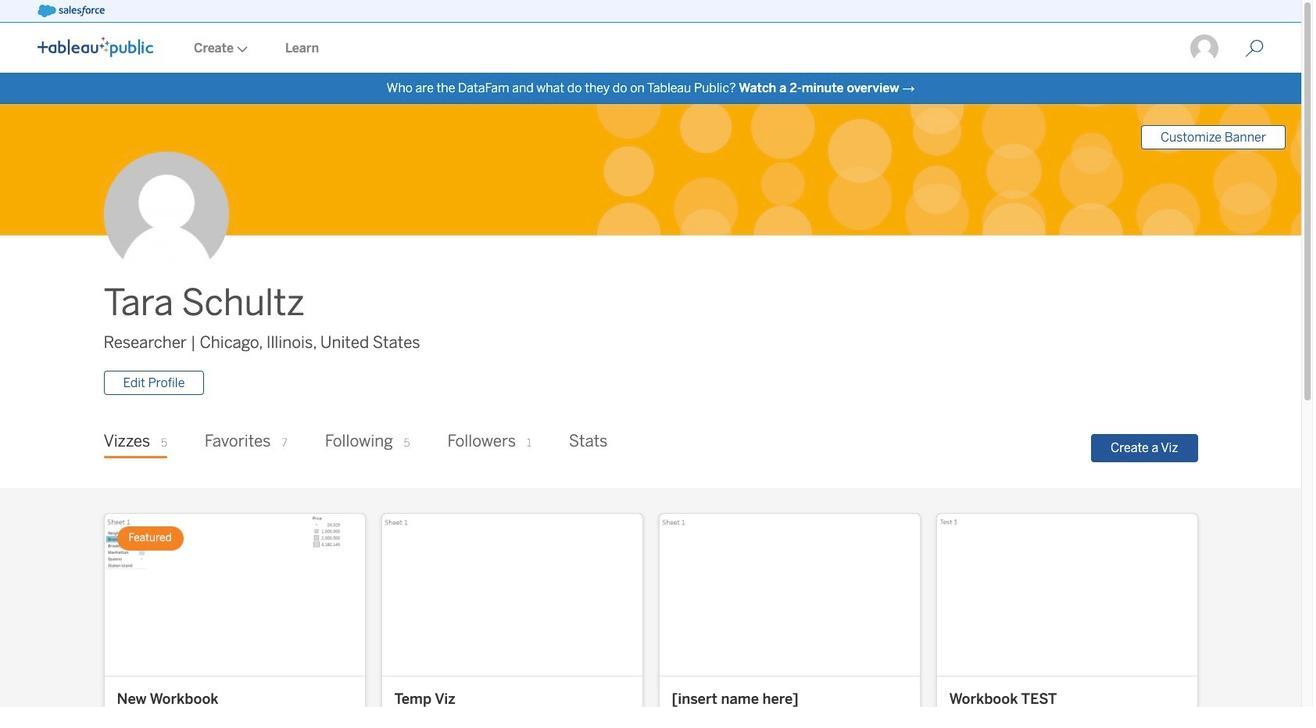 Task type: describe. For each thing, give the bounding box(es) containing it.
tara.schultz image
[[1190, 33, 1221, 64]]

salesforce logo image
[[38, 5, 105, 17]]

featured element
[[117, 527, 184, 550]]

4 workbook thumbnail image from the left
[[937, 514, 1198, 675]]

3 workbook thumbnail image from the left
[[660, 514, 920, 675]]

create image
[[234, 46, 248, 52]]

1 workbook thumbnail image from the left
[[104, 514, 365, 675]]



Task type: locate. For each thing, give the bounding box(es) containing it.
2 workbook thumbnail image from the left
[[382, 514, 643, 675]]

workbook thumbnail image
[[104, 514, 365, 675], [382, 514, 643, 675], [660, 514, 920, 675], [937, 514, 1198, 675]]

avatar image
[[104, 152, 229, 277]]

logo image
[[38, 37, 153, 57]]

go to search image
[[1227, 39, 1283, 58]]



Task type: vqa. For each thing, say whether or not it's contained in the screenshot.
LOGO
yes



